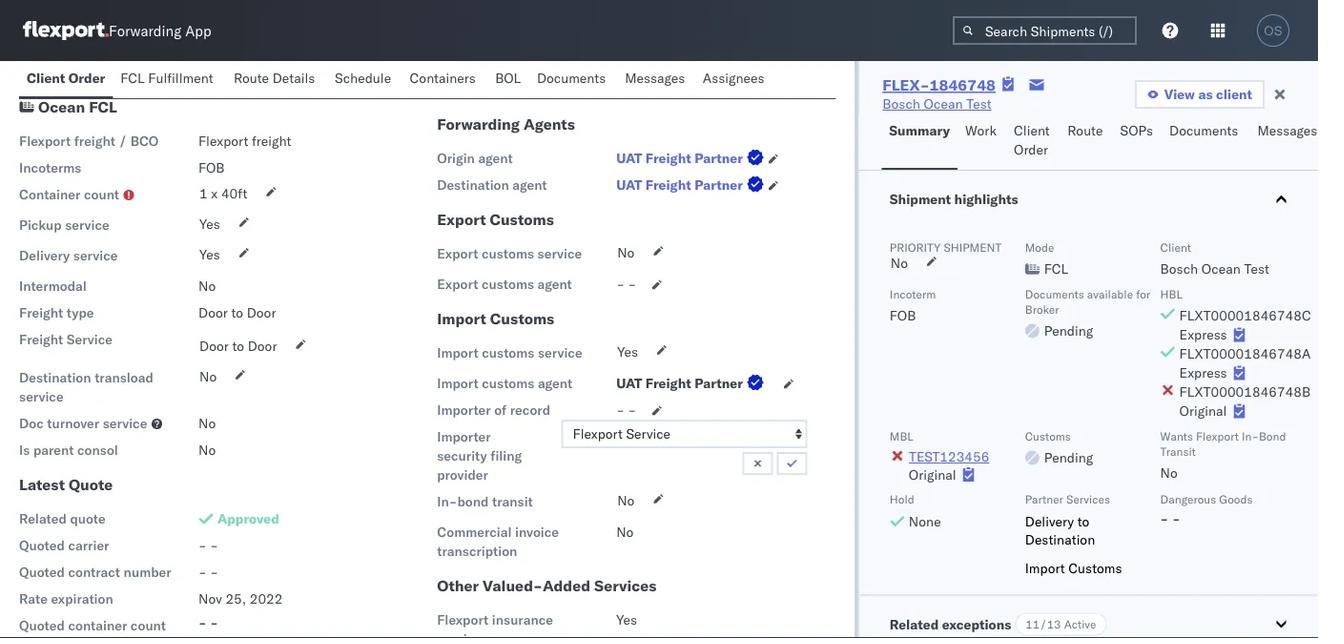 Task type: vqa. For each thing, say whether or not it's contained in the screenshot.
Import related to Import customs service
yes



Task type: describe. For each thing, give the bounding box(es) containing it.
sops
[[1120, 122, 1153, 139]]

1 vertical spatial original
[[908, 466, 956, 483]]

delivery for delivery service
[[19, 247, 70, 264]]

test inside client bosch ocean test incoterm fob
[[1244, 260, 1269, 277]]

nov
[[198, 590, 222, 607]]

1 vertical spatial fcl
[[89, 97, 117, 116]]

related quote
[[19, 510, 106, 527]]

fulfillment
[[148, 70, 213, 86]]

ocean fcl
[[38, 97, 117, 116]]

express for flxt00001846748a
[[1179, 364, 1227, 381]]

0 vertical spatial door to door
[[198, 304, 276, 321]]

client bosch ocean test incoterm fob
[[889, 240, 1269, 324]]

import customs service
[[437, 344, 582, 361]]

documents available for broker
[[1025, 287, 1150, 316]]

incoterms
[[19, 159, 81, 176]]

destination transload service
[[19, 369, 153, 405]]

related for related exceptions
[[889, 615, 938, 632]]

in-bond transit
[[437, 493, 533, 510]]

containers button
[[402, 61, 488, 98]]

agents
[[524, 114, 575, 134]]

shipment highlights
[[889, 191, 1018, 207]]

flexport freight / bco
[[19, 133, 159, 149]]

app
[[185, 21, 211, 40]]

in- inside wants flexport in-bond transit no
[[1241, 429, 1258, 443]]

import for uat freight partner
[[437, 375, 478, 392]]

other valued-added services
[[437, 576, 657, 595]]

export for export customs service
[[437, 245, 478, 262]]

dangerous goods - -
[[1160, 492, 1252, 526]]

none
[[908, 513, 941, 529]]

flxt00001846748b
[[1179, 383, 1310, 400]]

0 horizontal spatial in-
[[437, 493, 457, 510]]

25,
[[225, 590, 246, 607]]

1 horizontal spatial test
[[966, 95, 992, 112]]

destination agent
[[437, 176, 547, 193]]

flexport inside wants flexport in-bond transit no
[[1196, 429, 1238, 443]]

uat for origin agent
[[616, 150, 642, 166]]

broker
[[1025, 302, 1059, 316]]

service for export customs service
[[538, 245, 582, 262]]

freight for flexport freight
[[252, 133, 291, 149]]

1 horizontal spatial messages button
[[1250, 113, 1318, 170]]

order for client order 'button' to the right
[[1014, 141, 1048, 158]]

forwarding agents
[[437, 114, 575, 134]]

1 horizontal spatial import customs
[[1025, 560, 1122, 576]]

insurance
[[492, 611, 553, 628]]

priority shipment
[[889, 240, 1001, 254]]

forwarding for forwarding agents
[[437, 114, 520, 134]]

carrier
[[68, 537, 109, 554]]

export customs service
[[437, 245, 582, 262]]

is
[[19, 442, 30, 458]]

parent
[[33, 442, 74, 458]]

contract
[[68, 564, 120, 580]]

shipment
[[943, 240, 1001, 254]]

1 horizontal spatial client order button
[[1006, 113, 1060, 170]]

transit
[[1160, 444, 1195, 458]]

summary button
[[882, 113, 958, 170]]

priority
[[889, 240, 940, 254]]

customs for export customs service
[[482, 245, 534, 262]]

container
[[68, 617, 127, 634]]

0 horizontal spatial bosch ocean test
[[616, 81, 730, 98]]

yes for import customs service
[[617, 343, 638, 360]]

turnover
[[47, 415, 99, 432]]

quote
[[70, 510, 106, 527]]

0 horizontal spatial count
[[84, 186, 119, 203]]

fcl for fcl
[[1044, 260, 1068, 277]]

importer of record
[[437, 402, 550, 418]]

express for flxt00001846748c
[[1179, 326, 1227, 343]]

customs up partner services
[[1025, 429, 1070, 443]]

flexport freight
[[198, 133, 291, 149]]

quote
[[69, 475, 113, 494]]

Search Shipments (/) text field
[[953, 16, 1137, 45]]

containers
[[410, 70, 476, 86]]

0 horizontal spatial test
[[703, 81, 730, 98]]

0 horizontal spatial messages button
[[617, 61, 695, 98]]

client order for the topmost client order 'button'
[[27, 70, 105, 86]]

agent up destination agent at the top left of page
[[478, 150, 513, 166]]

assignees button
[[695, 61, 775, 98]]

customs for import customs service
[[482, 344, 534, 361]]

forwarding app link
[[23, 21, 211, 40]]

pickup service
[[19, 217, 109, 233]]

11/13 active
[[1025, 617, 1096, 631]]

service for doc turnover service
[[103, 415, 147, 432]]

flexport insurance service
[[437, 611, 553, 638]]

3 uat from the top
[[616, 375, 642, 392]]

delivery to destination
[[1025, 513, 1095, 548]]

of
[[494, 402, 507, 418]]

route button
[[1060, 113, 1113, 170]]

assignees
[[703, 70, 764, 86]]

1 horizontal spatial messages
[[1257, 122, 1317, 139]]

flexport. image
[[23, 21, 109, 40]]

exceptions
[[942, 615, 1011, 632]]

1 vertical spatial door to door
[[199, 338, 277, 354]]

route for route
[[1068, 122, 1103, 139]]

import for yes
[[437, 344, 478, 361]]

export for export customs
[[437, 210, 486, 229]]

view as client button
[[1135, 80, 1265, 109]]

flex-
[[883, 75, 929, 94]]

work button
[[958, 113, 1006, 170]]

1
[[199, 185, 208, 202]]

os button
[[1251, 9, 1295, 52]]

0 horizontal spatial documents
[[537, 70, 606, 86]]

flxt00001846748c
[[1179, 307, 1311, 324]]

approved
[[217, 510, 279, 527]]

route details
[[234, 70, 315, 86]]

dangerous
[[1160, 492, 1216, 506]]

uat freight partner for destination agent
[[616, 176, 743, 193]]

invoice
[[515, 524, 559, 540]]

freight type
[[19, 304, 94, 321]]

route details button
[[226, 61, 327, 98]]

sops button
[[1113, 113, 1162, 170]]

destination for destination agent
[[437, 176, 509, 193]]

forwarding for forwarding app
[[109, 21, 181, 40]]

schedule button
[[327, 61, 402, 98]]

test123456
[[909, 448, 989, 465]]

1 horizontal spatial bosch
[[883, 95, 920, 112]]

goods
[[1219, 492, 1252, 506]]

agent up record
[[538, 375, 572, 392]]

client
[[1216, 86, 1252, 103]]

latest quote
[[19, 475, 113, 494]]

mbl
[[889, 429, 913, 443]]

ocean up flexport freight / bco
[[38, 97, 85, 116]]

for
[[1136, 287, 1150, 301]]

fcl fulfillment
[[120, 70, 213, 86]]

service for flexport insurance service
[[437, 630, 481, 638]]

security
[[437, 447, 487, 464]]

fob inside client bosch ocean test incoterm fob
[[889, 307, 915, 324]]

from
[[87, 43, 116, 60]]

rate expiration
[[19, 590, 113, 607]]

smb
[[119, 43, 148, 60]]

agent up export customs
[[512, 176, 547, 193]]

uat freight partner for origin agent
[[616, 150, 743, 166]]

container
[[19, 186, 80, 203]]

to for partner services
[[1077, 513, 1089, 529]]

delivery for delivery to destination
[[1025, 513, 1074, 529]]

shipment highlights button
[[859, 171, 1318, 228]]

0 vertical spatial to
[[231, 304, 243, 321]]

partner services
[[1025, 492, 1110, 506]]

export customs
[[437, 210, 554, 229]]

2 horizontal spatial destination
[[1025, 531, 1095, 548]]

nov 25, 2022
[[198, 590, 283, 607]]

export for export customs agent
[[437, 276, 478, 292]]

0 horizontal spatial documents button
[[529, 61, 617, 98]]

customs down the delivery to destination
[[1068, 560, 1122, 576]]

flexport for flexport insurance service
[[437, 611, 489, 628]]

forwarding app
[[109, 21, 211, 40]]



Task type: locate. For each thing, give the bounding box(es) containing it.
quoted down the rate
[[19, 617, 65, 634]]

agent down export customs service
[[538, 276, 572, 292]]

0 horizontal spatial messages
[[625, 70, 685, 86]]

flexport for flexport freight / bco
[[19, 133, 71, 149]]

1 quoted from the top
[[19, 537, 65, 554]]

fob down "incoterm"
[[889, 307, 915, 324]]

quoted carrier
[[19, 537, 109, 554]]

count right container
[[131, 617, 166, 634]]

1 vertical spatial import customs
[[1025, 560, 1122, 576]]

to
[[231, 304, 243, 321], [232, 338, 244, 354], [1077, 513, 1089, 529]]

test123456 button
[[908, 448, 989, 465]]

wants flexport in-bond transit no
[[1160, 429, 1286, 481]]

filing
[[490, 447, 522, 464]]

pending up partner services
[[1044, 449, 1093, 466]]

documents up the agents
[[537, 70, 606, 86]]

uat for destination agent
[[616, 176, 642, 193]]

destination for destination transload service
[[19, 369, 91, 386]]

customs down export customs service
[[482, 276, 534, 292]]

1 horizontal spatial destination
[[437, 176, 509, 193]]

express up flxt00001846748b at the right of page
[[1179, 364, 1227, 381]]

0 horizontal spatial fcl
[[89, 97, 117, 116]]

1 vertical spatial express
[[1179, 364, 1227, 381]]

quoted contract number
[[19, 564, 171, 580]]

1 horizontal spatial forwarding
[[437, 114, 520, 134]]

doc
[[19, 415, 44, 432]]

delivery down pickup
[[19, 247, 70, 264]]

importer inside importer security filing provider
[[437, 428, 491, 445]]

yes for delivery service
[[199, 246, 220, 263]]

messages button left assignees
[[617, 61, 695, 98]]

1 uat from the top
[[616, 150, 642, 166]]

0 vertical spatial client order
[[27, 70, 105, 86]]

client for client order 'button' to the right
[[1014, 122, 1050, 139]]

freight for flexport freight / bco
[[74, 133, 115, 149]]

bco
[[130, 133, 159, 149]]

freight
[[74, 133, 115, 149], [252, 133, 291, 149]]

bosch inside client bosch ocean test incoterm fob
[[1160, 260, 1198, 277]]

original up wants
[[1179, 402, 1226, 419]]

1 vertical spatial documents
[[1169, 122, 1238, 139]]

0 horizontal spatial fob
[[198, 159, 225, 176]]

order for the topmost client order 'button'
[[68, 70, 105, 86]]

route for route details
[[234, 70, 269, 86]]

yes for pickup service
[[199, 216, 220, 232]]

1 vertical spatial pending
[[1044, 449, 1093, 466]]

1 vertical spatial uat freight partner link
[[616, 176, 768, 195]]

service for import customs service
[[538, 344, 582, 361]]

3 quoted from the top
[[19, 617, 65, 634]]

ocean left assignees
[[659, 81, 700, 98]]

service inside flexport insurance service
[[437, 630, 481, 638]]

forwarding up the smb
[[109, 21, 181, 40]]

service
[[67, 331, 113, 348]]

os
[[1264, 23, 1282, 38]]

1 vertical spatial forwarding
[[437, 114, 520, 134]]

quoted for quoted container count
[[19, 617, 65, 634]]

0 horizontal spatial client order button
[[19, 61, 113, 98]]

order
[[68, 70, 105, 86], [1014, 141, 1048, 158]]

client order button right "work" on the right of page
[[1006, 113, 1060, 170]]

provider
[[437, 466, 488, 483]]

import down export customs agent
[[437, 309, 486, 328]]

ocean up the flxt00001846748c
[[1201, 260, 1240, 277]]

seller
[[437, 54, 473, 71]]

to inside the delivery to destination
[[1077, 513, 1089, 529]]

1 vertical spatial documents button
[[1162, 113, 1250, 170]]

added
[[543, 576, 590, 595]]

0 vertical spatial fob
[[198, 159, 225, 176]]

0 vertical spatial quoted
[[19, 537, 65, 554]]

client order for client order 'button' to the right
[[1014, 122, 1050, 158]]

0 vertical spatial related
[[19, 510, 67, 527]]

client order right work button
[[1014, 122, 1050, 158]]

documents button up the agents
[[529, 61, 617, 98]]

1 vertical spatial delivery
[[1025, 513, 1074, 529]]

client inside client bosch ocean test incoterm fob
[[1160, 240, 1191, 254]]

0 vertical spatial forwarding
[[109, 21, 181, 40]]

0 vertical spatial documents
[[537, 70, 606, 86]]

0 vertical spatial original
[[1179, 402, 1226, 419]]

2 freight from the left
[[252, 133, 291, 149]]

documents up broker
[[1025, 287, 1084, 301]]

ocean inside client bosch ocean test incoterm fob
[[1201, 260, 1240, 277]]

wants
[[1160, 429, 1193, 443]]

summary
[[889, 122, 950, 139]]

0 horizontal spatial bosch
[[616, 81, 656, 98]]

documents down view as client button
[[1169, 122, 1238, 139]]

0 vertical spatial destination
[[437, 176, 509, 193]]

fob up x
[[198, 159, 225, 176]]

0 vertical spatial import customs
[[437, 309, 554, 328]]

quoted for quoted contract number
[[19, 564, 65, 580]]

customs up export customs service
[[490, 210, 554, 229]]

1 vertical spatial in-
[[437, 493, 457, 510]]

pending for documents available for broker
[[1044, 322, 1093, 339]]

service inside destination transload service
[[19, 388, 64, 405]]

2 pending from the top
[[1044, 449, 1093, 466]]

1 horizontal spatial fob
[[889, 307, 915, 324]]

transit
[[492, 493, 533, 510]]

destination inside destination transload service
[[19, 369, 91, 386]]

1 vertical spatial importer
[[437, 428, 491, 445]]

schedule
[[335, 70, 391, 86]]

ocean down flex-1846748
[[924, 95, 963, 112]]

0 vertical spatial importer
[[437, 402, 491, 418]]

importer for importer of record
[[437, 402, 491, 418]]

2 importer from the top
[[437, 428, 491, 445]]

import
[[437, 309, 486, 328], [437, 344, 478, 361], [437, 375, 478, 392], [1025, 560, 1065, 576]]

hbl
[[1160, 287, 1182, 301]]

service up doc
[[19, 388, 64, 405]]

1 importer from the top
[[437, 402, 491, 418]]

client up hbl
[[1160, 240, 1191, 254]]

2 express from the top
[[1179, 364, 1227, 381]]

destination down partner services
[[1025, 531, 1095, 548]]

bosch ocean test
[[616, 81, 730, 98], [883, 95, 992, 112]]

1 vertical spatial quoted
[[19, 564, 65, 580]]

quoted for quoted carrier
[[19, 537, 65, 554]]

view as client
[[1164, 86, 1252, 103]]

1 horizontal spatial client order
[[1014, 122, 1050, 158]]

shipment
[[889, 191, 951, 207]]

3 uat freight partner from the top
[[616, 375, 743, 392]]

client order button
[[19, 61, 113, 98], [1006, 113, 1060, 170]]

2 vertical spatial uat freight partner
[[616, 375, 743, 392]]

import for import customs service
[[437, 309, 486, 328]]

uat freight partner link for destination agent
[[616, 176, 768, 195]]

messages button down the "client"
[[1250, 113, 1318, 170]]

rate
[[19, 590, 48, 607]]

highlights
[[954, 191, 1018, 207]]

0 vertical spatial services
[[1066, 492, 1110, 506]]

1 uat freight partner from the top
[[616, 150, 743, 166]]

container count
[[19, 186, 119, 203]]

route inside button
[[234, 70, 269, 86]]

flexport right wants
[[1196, 429, 1238, 443]]

customs up of
[[482, 375, 534, 392]]

1 horizontal spatial original
[[1179, 402, 1226, 419]]

flexport up incoterms
[[19, 133, 71, 149]]

delivery service
[[19, 247, 118, 264]]

fcl inside fcl fulfillment button
[[120, 70, 145, 86]]

uat freight partner link for origin agent
[[616, 149, 768, 168]]

0 vertical spatial delivery
[[19, 247, 70, 264]]

in- down flxt00001846748b at the right of page
[[1241, 429, 1258, 443]]

flexport up 1 x 40ft
[[198, 133, 248, 149]]

0 vertical spatial uat
[[616, 150, 642, 166]]

1 vertical spatial count
[[131, 617, 166, 634]]

/
[[119, 133, 127, 149]]

importer security filing provider
[[437, 428, 522, 483]]

1 pending from the top
[[1044, 322, 1093, 339]]

related
[[19, 510, 67, 527], [889, 615, 938, 632]]

pending down broker
[[1044, 322, 1093, 339]]

route left details
[[234, 70, 269, 86]]

is parent consol
[[19, 442, 118, 458]]

type
[[67, 304, 94, 321]]

1 horizontal spatial route
[[1068, 122, 1103, 139]]

customs up the import customs service
[[490, 309, 554, 328]]

3 export from the top
[[437, 276, 478, 292]]

1 horizontal spatial related
[[889, 615, 938, 632]]

delivery down partner services
[[1025, 513, 1074, 529]]

original
[[1179, 402, 1226, 419], [908, 466, 956, 483]]

destination down origin agent
[[437, 176, 509, 193]]

customs for import customs agent
[[482, 375, 534, 392]]

1 vertical spatial related
[[889, 615, 938, 632]]

quoted container count
[[19, 617, 166, 634]]

0 vertical spatial messages button
[[617, 61, 695, 98]]

order up ocean fcl
[[68, 70, 105, 86]]

customs up import customs agent
[[482, 344, 534, 361]]

0 horizontal spatial delivery
[[19, 247, 70, 264]]

0 vertical spatial documents button
[[529, 61, 617, 98]]

1 freight from the left
[[74, 133, 115, 149]]

1 uat freight partner link from the top
[[616, 149, 768, 168]]

import customs down export customs agent
[[437, 309, 554, 328]]

2 vertical spatial to
[[1077, 513, 1089, 529]]

2 uat from the top
[[616, 176, 642, 193]]

1 vertical spatial uat freight partner
[[616, 176, 743, 193]]

service up import customs agent
[[538, 344, 582, 361]]

view
[[1164, 86, 1195, 103]]

services up the delivery to destination
[[1066, 492, 1110, 506]]

customs for export customs agent
[[482, 276, 534, 292]]

client order button down originates
[[19, 61, 113, 98]]

bol button
[[488, 61, 529, 98]]

incoterm
[[889, 287, 935, 301]]

1 horizontal spatial client
[[1014, 122, 1050, 139]]

0 horizontal spatial forwarding
[[109, 21, 181, 40]]

ocean
[[659, 81, 700, 98], [924, 95, 963, 112], [38, 97, 85, 116], [1201, 260, 1240, 277]]

freight
[[645, 150, 691, 166], [645, 176, 691, 193], [19, 304, 63, 321], [19, 331, 63, 348], [645, 375, 691, 392]]

service up consol
[[103, 415, 147, 432]]

11/13
[[1025, 617, 1061, 631]]

0 horizontal spatial client order
[[27, 70, 105, 86]]

related for related quote
[[19, 510, 67, 527]]

flexport inside flexport insurance service
[[437, 611, 489, 628]]

messages
[[625, 70, 685, 86], [1257, 122, 1317, 139]]

quoted down related quote
[[19, 537, 65, 554]]

x
[[211, 185, 218, 202]]

originates
[[19, 43, 83, 60]]

40ft
[[221, 185, 247, 202]]

2 vertical spatial documents
[[1025, 287, 1084, 301]]

0 vertical spatial in-
[[1241, 429, 1258, 443]]

flex-1846748 link
[[883, 75, 996, 94]]

services
[[1066, 492, 1110, 506], [594, 576, 657, 595]]

fcl up flexport freight / bco
[[89, 97, 117, 116]]

route left the sops
[[1068, 122, 1103, 139]]

import customs down the delivery to destination
[[1025, 560, 1122, 576]]

service
[[65, 217, 109, 233], [538, 245, 582, 262], [73, 247, 118, 264], [538, 344, 582, 361], [19, 388, 64, 405], [103, 415, 147, 432], [437, 630, 481, 638]]

1 horizontal spatial bosch ocean test
[[883, 95, 992, 112]]

freight down route details button
[[252, 133, 291, 149]]

2 horizontal spatial fcl
[[1044, 260, 1068, 277]]

in- down the provider
[[437, 493, 457, 510]]

2 uat freight partner from the top
[[616, 176, 743, 193]]

messages left assignees
[[625, 70, 685, 86]]

flexport
[[19, 133, 71, 149], [198, 133, 248, 149], [1196, 429, 1238, 443], [437, 611, 489, 628]]

documents inside documents available for broker
[[1025, 287, 1084, 301]]

2 export from the top
[[437, 245, 478, 262]]

1 vertical spatial order
[[1014, 141, 1048, 158]]

1 vertical spatial route
[[1068, 122, 1103, 139]]

client down originates
[[27, 70, 65, 86]]

service down container count
[[65, 217, 109, 233]]

client for the topmost client order 'button'
[[27, 70, 65, 86]]

0 vertical spatial messages
[[625, 70, 685, 86]]

import customs agent
[[437, 375, 572, 392]]

export down export customs
[[437, 245, 478, 262]]

customs up export customs agent
[[482, 245, 534, 262]]

related left exceptions on the bottom
[[889, 615, 938, 632]]

documents button down as
[[1162, 113, 1250, 170]]

to for freight service
[[232, 338, 244, 354]]

door
[[198, 304, 228, 321], [247, 304, 276, 321], [199, 338, 229, 354], [248, 338, 277, 354]]

related down latest at the left of page
[[19, 510, 67, 527]]

0 vertical spatial client order button
[[19, 61, 113, 98]]

client right "work" on the right of page
[[1014, 122, 1050, 139]]

0 horizontal spatial import customs
[[437, 309, 554, 328]]

1 vertical spatial uat
[[616, 176, 642, 193]]

client order down originates
[[27, 70, 105, 86]]

service down other
[[437, 630, 481, 638]]

export down destination agent at the top left of page
[[437, 210, 486, 229]]

mode
[[1025, 240, 1054, 254]]

no inside wants flexport in-bond transit no
[[1160, 464, 1177, 481]]

fcl for fcl fulfillment
[[120, 70, 145, 86]]

freight left /
[[74, 133, 115, 149]]

importer
[[437, 402, 491, 418], [437, 428, 491, 445]]

2 vertical spatial quoted
[[19, 617, 65, 634]]

delivery inside the delivery to destination
[[1025, 513, 1074, 529]]

2 horizontal spatial test
[[1244, 260, 1269, 277]]

importer for importer security filing provider
[[437, 428, 491, 445]]

2 horizontal spatial bosch
[[1160, 260, 1198, 277]]

service for destination transload service
[[19, 388, 64, 405]]

1 vertical spatial messages
[[1257, 122, 1317, 139]]

1 vertical spatial client
[[1014, 122, 1050, 139]]

2 horizontal spatial documents
[[1169, 122, 1238, 139]]

1 horizontal spatial delivery
[[1025, 513, 1074, 529]]

fcl down mode
[[1044, 260, 1068, 277]]

1 vertical spatial export
[[437, 245, 478, 262]]

original down "test123456" in the right of the page
[[908, 466, 956, 483]]

flexport down other
[[437, 611, 489, 628]]

import down the delivery to destination
[[1025, 560, 1065, 576]]

destination down the freight service at the bottom of the page
[[19, 369, 91, 386]]

service down "pickup service"
[[73, 247, 118, 264]]

1 vertical spatial fob
[[889, 307, 915, 324]]

0 vertical spatial fcl
[[120, 70, 145, 86]]

count up "pickup service"
[[84, 186, 119, 203]]

1 horizontal spatial services
[[1066, 492, 1110, 506]]

1 horizontal spatial count
[[131, 617, 166, 634]]

0 vertical spatial export
[[437, 210, 486, 229]]

0 vertical spatial uat freight partner link
[[616, 149, 768, 168]]

express up 'flxt00001846748a'
[[1179, 326, 1227, 343]]

1 horizontal spatial documents button
[[1162, 113, 1250, 170]]

0 vertical spatial client
[[27, 70, 65, 86]]

bond
[[1258, 429, 1286, 443]]

2 uat freight partner link from the top
[[616, 176, 768, 195]]

messages down view as client button
[[1257, 122, 1317, 139]]

origin
[[437, 150, 475, 166]]

0 vertical spatial route
[[234, 70, 269, 86]]

1 vertical spatial services
[[594, 576, 657, 595]]

1 vertical spatial to
[[232, 338, 244, 354]]

0 vertical spatial express
[[1179, 326, 1227, 343]]

originates from smb app
[[19, 43, 148, 79]]

1 export from the top
[[437, 210, 486, 229]]

quoted up the rate
[[19, 564, 65, 580]]

0 horizontal spatial related
[[19, 510, 67, 527]]

import up importer of record
[[437, 375, 478, 392]]

related exceptions
[[889, 615, 1011, 632]]

flexport for flexport freight
[[198, 133, 248, 149]]

forwarding up origin agent
[[437, 114, 520, 134]]

fcl
[[120, 70, 145, 86], [89, 97, 117, 116], [1044, 260, 1068, 277]]

1 vertical spatial client order button
[[1006, 113, 1060, 170]]

0 horizontal spatial services
[[594, 576, 657, 595]]

importer up security
[[437, 428, 491, 445]]

0 horizontal spatial route
[[234, 70, 269, 86]]

services right added
[[594, 576, 657, 595]]

1 horizontal spatial fcl
[[120, 70, 145, 86]]

import customs
[[437, 309, 554, 328], [1025, 560, 1122, 576]]

1 vertical spatial messages button
[[1250, 113, 1318, 170]]

import up import customs agent
[[437, 344, 478, 361]]

2 horizontal spatial client
[[1160, 240, 1191, 254]]

1 horizontal spatial documents
[[1025, 287, 1084, 301]]

as
[[1198, 86, 1213, 103]]

export down export customs service
[[437, 276, 478, 292]]

fcl down the smb
[[120, 70, 145, 86]]

1 express from the top
[[1179, 326, 1227, 343]]

importer left of
[[437, 402, 491, 418]]

bosch ocean test link
[[883, 94, 992, 113]]

service up export customs agent
[[538, 245, 582, 262]]

pending for customs
[[1044, 449, 1093, 466]]

2 vertical spatial export
[[437, 276, 478, 292]]

2 quoted from the top
[[19, 564, 65, 580]]

destination
[[437, 176, 509, 193], [19, 369, 91, 386], [1025, 531, 1095, 548]]

quoted
[[19, 537, 65, 554], [19, 564, 65, 580], [19, 617, 65, 634]]

1 horizontal spatial freight
[[252, 133, 291, 149]]

0 horizontal spatial order
[[68, 70, 105, 86]]

origin agent
[[437, 150, 513, 166]]

order right work button
[[1014, 141, 1048, 158]]

route inside "button"
[[1068, 122, 1103, 139]]



